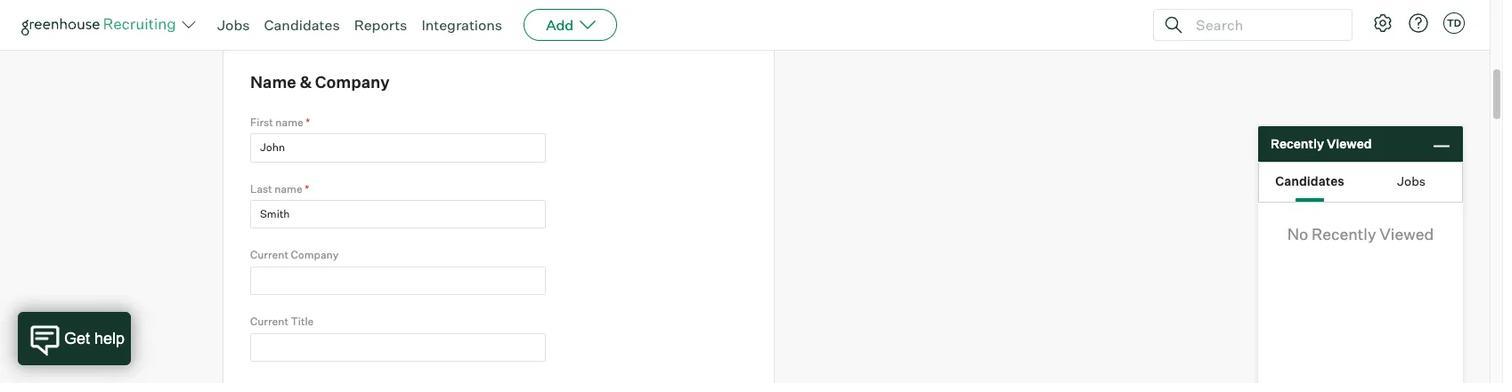 Task type: vqa. For each thing, say whether or not it's contained in the screenshot.
JOB NAME column header on the top left of page
no



Task type: locate. For each thing, give the bounding box(es) containing it.
td button
[[1444, 12, 1465, 34]]

add button
[[524, 9, 617, 41]]

Search text field
[[1192, 12, 1336, 38]]

candidates up &
[[264, 16, 340, 34]]

current down last at the left of the page
[[250, 249, 288, 262]]

current company
[[250, 249, 339, 262]]

first name *
[[250, 116, 310, 129]]

* for first name *
[[306, 116, 310, 129]]

None text field
[[250, 134, 546, 163], [250, 267, 546, 296], [250, 134, 546, 163], [250, 267, 546, 296]]

2 current from the top
[[250, 316, 288, 329]]

no
[[1288, 224, 1309, 244]]

current for current company
[[250, 249, 288, 262]]

* right last at the left of the page
[[305, 182, 309, 196]]

recently viewed
[[1271, 136, 1372, 152]]

0 vertical spatial current
[[250, 249, 288, 262]]

1 horizontal spatial viewed
[[1380, 224, 1434, 244]]

1 vertical spatial company
[[291, 249, 339, 262]]

name right first
[[276, 116, 303, 129]]

name
[[250, 72, 296, 92]]

company up title
[[291, 249, 339, 262]]

None text field
[[250, 200, 546, 229], [250, 334, 546, 363], [250, 200, 546, 229], [250, 334, 546, 363]]

integrations
[[422, 16, 502, 34]]

name
[[276, 116, 303, 129], [275, 182, 303, 196]]

candidates down the recently viewed at the top right
[[1276, 173, 1345, 188]]

name right last at the left of the page
[[275, 182, 303, 196]]

1 vertical spatial name
[[275, 182, 303, 196]]

recently
[[1271, 136, 1324, 152], [1312, 224, 1377, 244]]

jobs
[[217, 16, 250, 34]]

0 vertical spatial recently
[[1271, 136, 1324, 152]]

name for first
[[276, 116, 303, 129]]

viewed
[[1327, 136, 1372, 152], [1380, 224, 1434, 244]]

current
[[250, 249, 288, 262], [250, 316, 288, 329]]

0 vertical spatial candidates
[[264, 16, 340, 34]]

1 vertical spatial current
[[250, 316, 288, 329]]

1 current from the top
[[250, 249, 288, 262]]

0 vertical spatial viewed
[[1327, 136, 1372, 152]]

0 vertical spatial *
[[306, 116, 310, 129]]

0 vertical spatial name
[[276, 116, 303, 129]]

1 vertical spatial candidates
[[1276, 173, 1345, 188]]

company right &
[[315, 72, 390, 92]]

td
[[1447, 17, 1462, 29]]

0 horizontal spatial candidates
[[264, 16, 340, 34]]

current left title
[[250, 316, 288, 329]]

name & company
[[250, 72, 390, 92]]

*
[[306, 116, 310, 129], [305, 182, 309, 196]]

company
[[315, 72, 390, 92], [291, 249, 339, 262]]

1 vertical spatial *
[[305, 182, 309, 196]]

current for current title
[[250, 316, 288, 329]]

* down &
[[306, 116, 310, 129]]

candidates
[[264, 16, 340, 34], [1276, 173, 1345, 188]]

1 vertical spatial viewed
[[1380, 224, 1434, 244]]



Task type: describe. For each thing, give the bounding box(es) containing it.
* for last name *
[[305, 182, 309, 196]]

1 vertical spatial recently
[[1312, 224, 1377, 244]]

current title
[[250, 316, 314, 329]]

0 vertical spatial company
[[315, 72, 390, 92]]

greenhouse recruiting image
[[21, 14, 182, 36]]

name for last
[[275, 182, 303, 196]]

&
[[300, 72, 312, 92]]

0 horizontal spatial viewed
[[1327, 136, 1372, 152]]

1 horizontal spatial candidates
[[1276, 173, 1345, 188]]

configure image
[[1373, 12, 1394, 34]]

last
[[250, 182, 272, 196]]

candidates link
[[264, 16, 340, 34]]

reports
[[354, 16, 407, 34]]

no recently viewed
[[1288, 224, 1434, 244]]

last name *
[[250, 182, 309, 196]]

reports link
[[354, 16, 407, 34]]

jobs link
[[217, 16, 250, 34]]

td button
[[1440, 9, 1469, 37]]

first
[[250, 116, 273, 129]]

title
[[291, 316, 314, 329]]

integrations link
[[422, 16, 502, 34]]

add
[[546, 16, 574, 34]]



